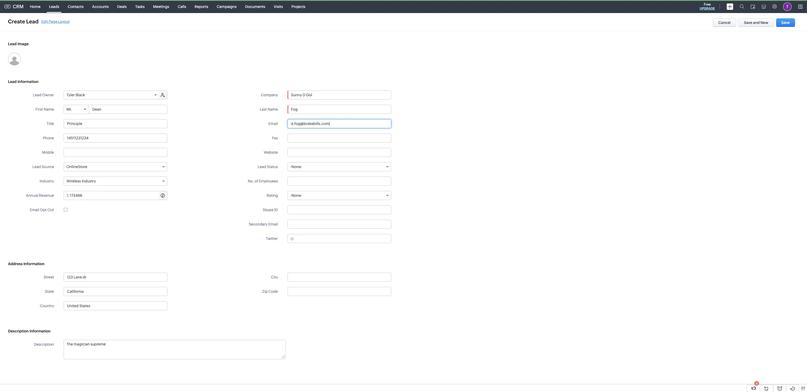 Task type: describe. For each thing, give the bounding box(es) containing it.
last name
[[260, 107, 278, 112]]

information for description information
[[29, 329, 50, 334]]

create menu element
[[724, 0, 737, 13]]

lead for lead information
[[8, 80, 17, 84]]

profile image
[[783, 2, 792, 11]]

street
[[44, 275, 54, 280]]

save button
[[776, 18, 795, 27]]

email opt out
[[30, 208, 54, 212]]

email for email
[[268, 122, 278, 126]]

calls
[[178, 4, 186, 9]]

meetings
[[153, 4, 169, 9]]

wireless industry
[[66, 179, 96, 183]]

information for address information
[[23, 262, 44, 266]]

lead information
[[8, 80, 38, 84]]

lead owner
[[33, 93, 54, 97]]

description for description
[[34, 343, 54, 347]]

free
[[704, 2, 711, 6]]

reports
[[195, 4, 208, 9]]

contacts
[[68, 4, 84, 9]]

2
[[756, 382, 758, 385]]

first
[[35, 107, 43, 112]]

- for rating
[[290, 194, 292, 198]]

information for lead information
[[17, 80, 38, 84]]

cancel
[[718, 20, 731, 25]]

mobile
[[42, 150, 54, 155]]

lead image
[[8, 42, 29, 46]]

accounts
[[92, 4, 109, 9]]

description for description information
[[8, 329, 29, 334]]

no. of employees
[[248, 179, 278, 183]]

tasks
[[135, 4, 145, 9]]

address
[[8, 262, 23, 266]]

description information
[[8, 329, 50, 334]]

status
[[267, 165, 278, 169]]

-none- field for rating
[[288, 191, 391, 200]]

new
[[761, 20, 768, 25]]

of
[[255, 179, 258, 183]]

upgrade
[[700, 7, 715, 10]]

Wireless Industry field
[[64, 177, 167, 186]]

id
[[274, 208, 278, 212]]

crm
[[13, 4, 24, 9]]

address information
[[8, 262, 44, 266]]

name for first name
[[44, 107, 54, 112]]

documents link
[[241, 0, 270, 13]]

company
[[261, 93, 278, 97]]

contacts link
[[64, 0, 88, 13]]

crm link
[[4, 4, 24, 9]]

mr.
[[66, 107, 72, 112]]

save and new button
[[739, 18, 774, 27]]

image
[[17, 42, 29, 46]]

$
[[66, 194, 69, 198]]

lead for lead image
[[8, 42, 17, 46]]

no.
[[248, 179, 254, 183]]

zip
[[262, 290, 268, 294]]

tasks link
[[131, 0, 149, 13]]

rating
[[267, 194, 278, 198]]

layout
[[58, 19, 70, 24]]

2 vertical spatial email
[[268, 222, 278, 227]]

black
[[76, 93, 85, 97]]

Mr. field
[[64, 105, 89, 114]]

last
[[260, 107, 267, 112]]

lead for lead status
[[258, 165, 266, 169]]

edit page layout link
[[41, 19, 70, 24]]

lead for lead owner
[[33, 93, 41, 97]]

-none- field for lead status
[[288, 162, 391, 171]]

create
[[8, 18, 25, 24]]

save and new
[[744, 20, 768, 25]]

create menu image
[[727, 3, 733, 10]]

search element
[[737, 0, 748, 13]]

skype
[[263, 208, 273, 212]]

website
[[264, 150, 278, 155]]

phone
[[43, 136, 54, 140]]

twitter
[[266, 237, 278, 241]]

zip code
[[262, 290, 278, 294]]

country
[[40, 304, 54, 308]]

calendar image
[[751, 4, 755, 9]]

profile element
[[780, 0, 795, 13]]



Task type: locate. For each thing, give the bounding box(es) containing it.
name right last
[[268, 107, 278, 112]]

OnlineStore field
[[64, 162, 167, 171]]

0 vertical spatial email
[[268, 122, 278, 126]]

annual revenue
[[26, 194, 54, 198]]

accounts link
[[88, 0, 113, 13]]

page
[[49, 19, 57, 24]]

None text field
[[64, 119, 167, 128], [288, 134, 391, 143], [288, 177, 391, 186], [288, 206, 391, 215], [288, 220, 391, 229], [295, 235, 391, 243], [64, 273, 167, 282], [288, 273, 391, 282], [64, 287, 167, 296], [64, 302, 167, 310], [64, 119, 167, 128], [288, 134, 391, 143], [288, 177, 391, 186], [288, 206, 391, 215], [288, 220, 391, 229], [295, 235, 391, 243], [64, 273, 167, 282], [288, 273, 391, 282], [64, 287, 167, 296], [64, 302, 167, 310]]

0 horizontal spatial name
[[44, 107, 54, 112]]

Tyler Black field
[[64, 91, 159, 99]]

email
[[268, 122, 278, 126], [30, 208, 39, 212], [268, 222, 278, 227]]

none-
[[292, 165, 302, 169], [292, 194, 302, 198]]

annual
[[26, 194, 38, 198]]

none- for lead status
[[292, 165, 302, 169]]

email up 'twitter'
[[268, 222, 278, 227]]

none- right rating
[[292, 194, 302, 198]]

-none- right status
[[290, 165, 302, 169]]

save inside save button
[[782, 20, 790, 25]]

0 horizontal spatial save
[[744, 20, 752, 25]]

1 -none- field from the top
[[288, 162, 391, 171]]

-none-
[[290, 165, 302, 169], [290, 194, 302, 198]]

opt
[[40, 208, 47, 212]]

leads
[[49, 4, 59, 9]]

1 vertical spatial description
[[34, 343, 54, 347]]

home
[[30, 4, 41, 9]]

none- for rating
[[292, 194, 302, 198]]

2 -none- field from the top
[[288, 191, 391, 200]]

@
[[290, 237, 294, 241]]

1 vertical spatial email
[[30, 208, 39, 212]]

0 horizontal spatial description
[[8, 329, 29, 334]]

projects
[[291, 4, 305, 9]]

meetings link
[[149, 0, 174, 13]]

1 save from the left
[[744, 20, 752, 25]]

1 vertical spatial -none- field
[[288, 191, 391, 200]]

email for email opt out
[[30, 208, 39, 212]]

- right rating
[[290, 194, 292, 198]]

search image
[[740, 4, 744, 9]]

out
[[47, 208, 54, 212]]

lead left source
[[32, 165, 41, 169]]

calls link
[[174, 0, 190, 13]]

campaigns link
[[213, 0, 241, 13]]

2 -none- from the top
[[290, 194, 302, 198]]

deals link
[[113, 0, 131, 13]]

source
[[42, 165, 54, 169]]

description
[[8, 329, 29, 334], [34, 343, 54, 347]]

documents
[[245, 4, 265, 9]]

email up the fax
[[268, 122, 278, 126]]

visits link
[[270, 0, 287, 13]]

city
[[271, 275, 278, 280]]

state
[[45, 290, 54, 294]]

edit
[[41, 19, 48, 24]]

industry right wireless
[[82, 179, 96, 183]]

information down the country
[[29, 329, 50, 334]]

reports link
[[190, 0, 213, 13]]

lead status
[[258, 165, 278, 169]]

-None- field
[[288, 162, 391, 171], [288, 191, 391, 200]]

1 horizontal spatial save
[[782, 20, 790, 25]]

lead down image
[[8, 80, 17, 84]]

tyler black
[[66, 93, 85, 97]]

save down profile icon
[[782, 20, 790, 25]]

industry inside field
[[82, 179, 96, 183]]

information up lead owner
[[17, 80, 38, 84]]

save
[[744, 20, 752, 25], [782, 20, 790, 25]]

- for lead status
[[290, 165, 292, 169]]

information
[[17, 80, 38, 84], [23, 262, 44, 266], [29, 329, 50, 334]]

free upgrade
[[700, 2, 715, 10]]

none- right status
[[292, 165, 302, 169]]

-
[[290, 165, 292, 169], [290, 194, 292, 198]]

visits
[[274, 4, 283, 9]]

-none- for rating
[[290, 194, 302, 198]]

1 vertical spatial -
[[290, 194, 292, 198]]

save inside save and new button
[[744, 20, 752, 25]]

cancel button
[[713, 18, 736, 27]]

2 name from the left
[[268, 107, 278, 112]]

campaigns
[[217, 4, 237, 9]]

1 horizontal spatial industry
[[82, 179, 96, 183]]

secondary
[[249, 222, 268, 227]]

title
[[47, 122, 54, 126]]

save for save
[[782, 20, 790, 25]]

1 vertical spatial information
[[23, 262, 44, 266]]

and
[[753, 20, 760, 25]]

2 save from the left
[[782, 20, 790, 25]]

1 horizontal spatial name
[[268, 107, 278, 112]]

- right status
[[290, 165, 292, 169]]

name right first
[[44, 107, 54, 112]]

projects link
[[287, 0, 310, 13]]

industry
[[40, 179, 54, 183], [82, 179, 96, 183]]

None field
[[288, 91, 391, 99], [64, 302, 167, 310], [288, 91, 391, 99], [64, 302, 167, 310]]

1 vertical spatial -none-
[[290, 194, 302, 198]]

wireless
[[66, 179, 81, 183]]

lead left 'edit'
[[26, 18, 39, 24]]

1 -none- from the top
[[290, 165, 302, 169]]

skype id
[[263, 208, 278, 212]]

2 - from the top
[[290, 194, 292, 198]]

secondary email
[[249, 222, 278, 227]]

1 vertical spatial none-
[[292, 194, 302, 198]]

deals
[[117, 4, 127, 9]]

employees
[[259, 179, 278, 183]]

lead for lead source
[[32, 165, 41, 169]]

fax
[[272, 136, 278, 140]]

image image
[[8, 53, 21, 65]]

lead left status
[[258, 165, 266, 169]]

2 vertical spatial information
[[29, 329, 50, 334]]

0 horizontal spatial industry
[[40, 179, 54, 183]]

code
[[268, 290, 278, 294]]

lead
[[26, 18, 39, 24], [8, 42, 17, 46], [8, 80, 17, 84], [33, 93, 41, 97], [32, 165, 41, 169], [258, 165, 266, 169]]

save left and
[[744, 20, 752, 25]]

-none- for lead status
[[290, 165, 302, 169]]

0 vertical spatial none-
[[292, 165, 302, 169]]

name for last name
[[268, 107, 278, 112]]

1 none- from the top
[[292, 165, 302, 169]]

leads link
[[45, 0, 64, 13]]

1 horizontal spatial description
[[34, 343, 54, 347]]

lead source
[[32, 165, 54, 169]]

name
[[44, 107, 54, 112], [268, 107, 278, 112]]

home link
[[26, 0, 45, 13]]

0 vertical spatial -none- field
[[288, 162, 391, 171]]

onlinestore
[[66, 165, 87, 169]]

2 none- from the top
[[292, 194, 302, 198]]

save for save and new
[[744, 20, 752, 25]]

None text field
[[288, 91, 391, 99], [288, 105, 391, 114], [89, 105, 167, 114], [288, 119, 391, 128], [64, 134, 167, 143], [64, 148, 167, 157], [288, 148, 391, 157], [70, 191, 167, 200], [288, 287, 391, 296], [64, 340, 286, 359], [288, 91, 391, 99], [288, 105, 391, 114], [89, 105, 167, 114], [288, 119, 391, 128], [64, 134, 167, 143], [64, 148, 167, 157], [288, 148, 391, 157], [70, 191, 167, 200], [288, 287, 391, 296], [64, 340, 286, 359]]

0 vertical spatial description
[[8, 329, 29, 334]]

information right address at the left bottom of page
[[23, 262, 44, 266]]

0 vertical spatial information
[[17, 80, 38, 84]]

0 vertical spatial -
[[290, 165, 292, 169]]

-none- right rating
[[290, 194, 302, 198]]

lead left owner
[[33, 93, 41, 97]]

2 industry from the left
[[82, 179, 96, 183]]

create lead edit page layout
[[8, 18, 70, 24]]

industry up revenue
[[40, 179, 54, 183]]

first name
[[35, 107, 54, 112]]

1 name from the left
[[44, 107, 54, 112]]

1 - from the top
[[290, 165, 292, 169]]

revenue
[[39, 194, 54, 198]]

tyler
[[66, 93, 75, 97]]

1 industry from the left
[[40, 179, 54, 183]]

owner
[[42, 93, 54, 97]]

email left opt
[[30, 208, 39, 212]]

lead left the image
[[8, 42, 17, 46]]

0 vertical spatial -none-
[[290, 165, 302, 169]]



Task type: vqa. For each thing, say whether or not it's contained in the screenshot.
CPQ DROPDOWN BUTTON
no



